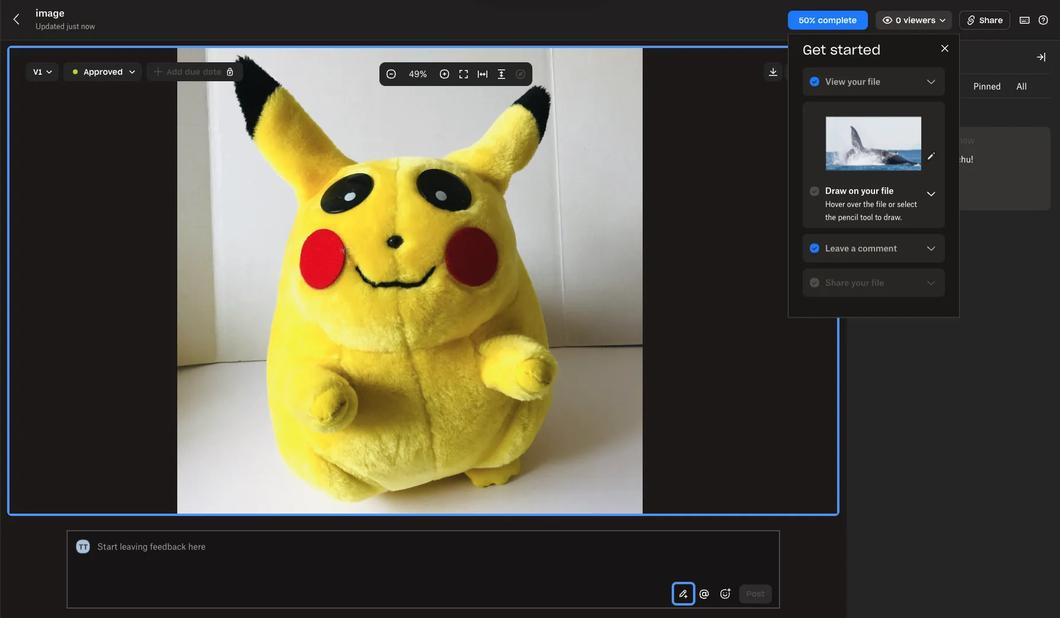 Task type: locate. For each thing, give the bounding box(es) containing it.
your right on
[[862, 186, 880, 196]]

unresolved
[[864, 81, 908, 91]]

tab list
[[857, 77, 1035, 96]]

image updated just now
[[36, 7, 95, 31]]

add emoji image
[[719, 587, 733, 601]]

a right leave
[[852, 243, 857, 253]]

resolved button
[[916, 77, 966, 96]]

the down hover
[[826, 213, 837, 222]]

the
[[864, 200, 875, 209], [826, 213, 837, 222]]

your right the view
[[848, 77, 866, 87]]

0 vertical spatial a
[[914, 154, 919, 164]]

0 vertical spatial share
[[980, 15, 1004, 25]]

all
[[1017, 81, 1028, 91]]

None text field
[[98, 540, 773, 553]]

started
[[831, 41, 881, 58]]

0
[[897, 15, 902, 25]]

show drawing tools image
[[677, 587, 691, 602]]

share left keyboard shortcuts 'image'
[[980, 15, 1004, 25]]

start
[[97, 542, 118, 552]]

share your file
[[826, 278, 885, 288]]

leaving
[[120, 542, 148, 552]]

1 vertical spatial your
[[862, 186, 880, 196]]

50% complete button
[[789, 11, 869, 30]]

a
[[914, 154, 919, 164], [852, 243, 857, 253]]

0 horizontal spatial now
[[81, 22, 95, 31]]

now
[[81, 22, 95, 31], [959, 135, 975, 145]]

or
[[889, 200, 896, 209]]

unresolved button
[[857, 77, 915, 96]]

1 vertical spatial a
[[852, 243, 857, 253]]

0 vertical spatial now
[[81, 22, 95, 31]]

view
[[826, 77, 846, 87]]

updated
[[36, 22, 65, 31]]

2 vertical spatial your
[[852, 278, 870, 288]]

pinned
[[974, 81, 1002, 91]]

your for view
[[848, 77, 866, 87]]

tt
[[79, 543, 88, 551]]

file
[[868, 77, 881, 87], [882, 186, 895, 196], [877, 200, 887, 209], [872, 278, 885, 288]]

pikachu!
[[940, 154, 974, 164]]

draw.
[[884, 213, 903, 222]]

cute
[[921, 154, 938, 164]]

1 horizontal spatial now
[[959, 135, 975, 145]]

a left cute
[[914, 154, 919, 164]]

fit to width image
[[476, 67, 490, 81]]

the up tool
[[864, 200, 875, 209]]

select
[[898, 200, 918, 209]]

file down the comments
[[868, 77, 881, 87]]

share button
[[960, 11, 1011, 30]]

now inside image updated just now
[[81, 22, 95, 31]]

0 horizontal spatial a
[[852, 243, 857, 253]]

just
[[941, 135, 957, 145]]

file down comment in the right top of the page
[[872, 278, 885, 288]]

just
[[67, 22, 79, 31]]

leave a comment
[[826, 243, 898, 253]]

1 vertical spatial the
[[826, 213, 837, 222]]

view your file
[[826, 77, 881, 87]]

your down leave a comment
[[852, 278, 870, 288]]

all button
[[1010, 77, 1035, 96]]

tool
[[861, 213, 874, 222]]

terry turtle just now
[[890, 135, 975, 145]]

mention button image
[[698, 587, 712, 602]]

tab list containing unresolved
[[857, 77, 1035, 96]]

share inside button
[[980, 15, 1004, 25]]

1 vertical spatial share
[[826, 278, 850, 288]]

draw on your file hover over the file or select the pencil tool to draw.
[[826, 186, 918, 222]]

0 vertical spatial your
[[848, 77, 866, 87]]

1 horizontal spatial a
[[914, 154, 919, 164]]

keyboard shortcuts image
[[1018, 13, 1032, 27]]

share down leave
[[826, 278, 850, 288]]

1 horizontal spatial share
[[980, 15, 1004, 25]]

1 horizontal spatial the
[[864, 200, 875, 209]]

share
[[980, 15, 1004, 25], [826, 278, 850, 288]]

0 viewers button
[[876, 11, 953, 30]]

image
[[36, 7, 65, 19]]

your inside draw on your file hover over the file or select the pencil tool to draw.
[[862, 186, 880, 196]]

reply button
[[891, 189, 911, 203]]

1 vertical spatial now
[[959, 135, 975, 145]]

your
[[848, 77, 866, 87], [862, 186, 880, 196], [852, 278, 870, 288]]

0 horizontal spatial share
[[826, 278, 850, 288]]



Task type: vqa. For each thing, say whether or not it's contained in the screenshot.
the Love this 😍 Button
no



Task type: describe. For each thing, give the bounding box(es) containing it.
on
[[849, 186, 860, 196]]

0 vertical spatial the
[[864, 200, 875, 209]]

draw
[[826, 186, 847, 196]]

v1
[[33, 67, 42, 77]]

what a cute pikachu!
[[890, 154, 974, 164]]

comment
[[859, 243, 898, 253]]

get started
[[803, 41, 881, 58]]

now for image
[[81, 22, 95, 31]]

start leaving feedback here
[[97, 542, 206, 552]]

now for terry turtle
[[959, 135, 975, 145]]

a for comment
[[852, 243, 857, 253]]

reply
[[891, 191, 911, 200]]

viewers
[[905, 15, 937, 25]]

50%
[[800, 15, 816, 25]]

share for share
[[980, 15, 1004, 25]]

approved button
[[64, 62, 142, 81]]

feedback
[[150, 542, 186, 552]]

hide sidebar image
[[1035, 50, 1049, 64]]

share for share your file
[[826, 278, 850, 288]]

what
[[890, 154, 912, 164]]

turtle
[[913, 135, 937, 145]]

toggle fullscreen image
[[457, 67, 471, 81]]

here
[[188, 542, 206, 552]]

terry
[[890, 135, 911, 145]]

to
[[876, 213, 882, 222]]

pencil
[[839, 213, 859, 222]]

resolved
[[924, 81, 959, 91]]

file left or
[[877, 200, 887, 209]]

approved
[[84, 67, 123, 77]]

over
[[848, 200, 862, 209]]

a for cute
[[914, 154, 919, 164]]

0 horizontal spatial the
[[826, 213, 837, 222]]

0 viewers
[[897, 15, 937, 25]]

your for share
[[852, 278, 870, 288]]

pinned button
[[967, 77, 1009, 96]]

get
[[803, 41, 827, 58]]

hover
[[826, 200, 846, 209]]

leave
[[826, 243, 850, 253]]

v1 button
[[26, 62, 59, 81]]

comments
[[857, 51, 908, 63]]

fit to height image
[[495, 67, 509, 81]]

50% complete
[[800, 15, 858, 25]]

file up or
[[882, 186, 895, 196]]

complete
[[819, 15, 858, 25]]



